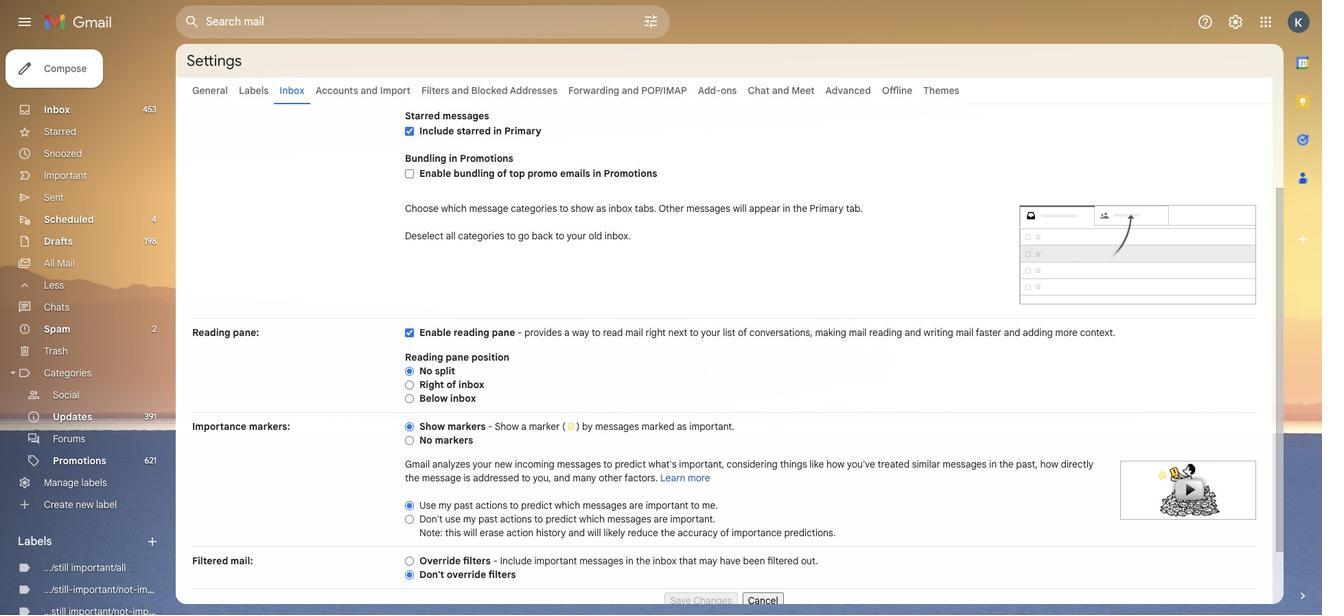 Task type: vqa. For each thing, say whether or not it's contained in the screenshot.
Only at the bottom of the page
no



Task type: describe. For each thing, give the bounding box(es) containing it.
messages up starred
[[443, 110, 489, 122]]

out.
[[801, 555, 818, 568]]

of left top
[[497, 168, 507, 180]]

important
[[44, 170, 87, 182]]

Use my past actions to predict which messages are important to me. radio
[[405, 501, 414, 511]]

1 vertical spatial a
[[521, 421, 527, 433]]

been
[[743, 555, 765, 568]]

1 vertical spatial filters
[[488, 569, 516, 582]]

the down gmail on the left
[[405, 472, 420, 485]]

all
[[446, 230, 456, 242]]

right of inbox
[[419, 379, 484, 391]]

override filters - include important messages in the inbox that may have been filtered out.
[[419, 555, 818, 568]]

1 show from the left
[[419, 421, 445, 433]]

- for include
[[493, 555, 498, 568]]

0 horizontal spatial categories
[[458, 230, 504, 242]]

1 horizontal spatial message
[[469, 203, 508, 215]]

Don't override filters radio
[[405, 570, 414, 581]]

override
[[447, 569, 486, 582]]

predict inside don't use my past actions to predict which messages are important. note: this will erase action history and will likely reduce the accuracy of importance predictions.
[[546, 514, 577, 526]]

) by messages marked as important.
[[576, 421, 735, 433]]

starred for the starred link
[[44, 126, 76, 138]]

.../still important/all
[[44, 562, 126, 575]]

0 vertical spatial are
[[629, 500, 643, 512]]

(
[[562, 421, 566, 433]]

.../still important/all link
[[44, 562, 126, 575]]

inbox left the that
[[653, 555, 677, 568]]

inbox for right inbox link
[[280, 84, 305, 97]]

inbox left tabs.
[[609, 203, 632, 215]]

Right of inbox radio
[[405, 380, 414, 391]]

similar
[[912, 459, 940, 471]]

snoozed
[[44, 148, 82, 160]]

1 mail from the left
[[625, 327, 643, 339]]

No split radio
[[405, 366, 414, 377]]

.../still-
[[44, 584, 73, 597]]

create new label
[[44, 499, 117, 511]]

don't for don't override filters
[[419, 569, 444, 582]]

2 horizontal spatial will
[[733, 203, 747, 215]]

and left "writing"
[[905, 327, 921, 339]]

conversations,
[[750, 327, 813, 339]]

and right filters
[[452, 84, 469, 97]]

1 vertical spatial pane
[[446, 352, 469, 364]]

top
[[509, 168, 525, 180]]

to up action
[[510, 500, 519, 512]]

391
[[144, 412, 157, 422]]

compose
[[44, 62, 87, 75]]

your inside gmail analyzes your new incoming messages to predict what's important, considering things like how you've treated similar messages in the past, how directly the message is addressed to you, and many other factors.
[[473, 459, 492, 471]]

note:
[[419, 527, 443, 540]]

filters and blocked addresses link
[[422, 84, 558, 97]]

things
[[780, 459, 807, 471]]

0 vertical spatial -
[[518, 327, 522, 339]]

and inside gmail analyzes your new incoming messages to predict what's important, considering things like how you've treated similar messages in the past, how directly the message is addressed to you, and many other factors.
[[554, 472, 570, 485]]

right
[[419, 379, 444, 391]]

addresses
[[510, 84, 558, 97]]

incoming
[[515, 459, 555, 471]]

predictions.
[[784, 527, 836, 540]]

filtered
[[767, 555, 799, 568]]

1 horizontal spatial important
[[534, 555, 577, 568]]

1 horizontal spatial inbox link
[[280, 84, 305, 97]]

next
[[668, 327, 687, 339]]

2 horizontal spatial your
[[701, 327, 721, 339]]

manage labels link
[[44, 477, 107, 490]]

chat
[[748, 84, 770, 97]]

chats link
[[44, 301, 70, 314]]

learn more
[[660, 472, 710, 485]]

1 horizontal spatial tab list
[[1284, 44, 1322, 566]]

and left pop/imap on the top
[[622, 84, 639, 97]]

social link
[[53, 389, 79, 402]]

messages right the similar
[[943, 459, 987, 471]]

0 vertical spatial important.
[[689, 421, 735, 433]]

less
[[44, 279, 64, 292]]

messages right by
[[595, 421, 639, 433]]

show markers - show a marker (
[[419, 421, 568, 433]]

Search mail text field
[[206, 15, 604, 29]]

add-ons link
[[698, 84, 737, 97]]

message inside gmail analyzes your new incoming messages to predict what's important, considering things like how you've treated similar messages in the past, how directly the message is addressed to you, and many other factors.
[[422, 472, 461, 485]]

advanced
[[826, 84, 871, 97]]

general
[[192, 84, 228, 97]]

marked
[[642, 421, 675, 433]]

no markers
[[419, 435, 473, 447]]

advanced search options image
[[637, 8, 665, 35]]

marker
[[529, 421, 560, 433]]

updates link
[[53, 411, 92, 424]]

in down reduce
[[626, 555, 634, 568]]

0 vertical spatial a
[[564, 327, 570, 339]]

position
[[472, 352, 509, 364]]

1 horizontal spatial promotions
[[460, 152, 514, 165]]

of up below inbox
[[447, 379, 456, 391]]

forwarding
[[569, 84, 619, 97]]

important. inside don't use my past actions to predict which messages are important. note: this will erase action history and will likely reduce the accuracy of importance predictions.
[[670, 514, 715, 526]]

messages up many
[[557, 459, 601, 471]]

messages down the likely
[[580, 555, 624, 568]]

like
[[810, 459, 824, 471]]

are inside don't use my past actions to predict which messages are important. note: this will erase action history and will likely reduce the accuracy of importance predictions.
[[654, 514, 668, 526]]

go
[[518, 230, 529, 242]]

list
[[723, 327, 736, 339]]

1 horizontal spatial your
[[567, 230, 586, 242]]

pane:
[[233, 327, 259, 339]]

new inside gmail analyzes your new incoming messages to predict what's important, considering things like how you've treated similar messages in the past, how directly the message is addressed to you, and many other factors.
[[495, 459, 512, 471]]

don't override filters
[[419, 569, 516, 582]]

3 mail from the left
[[956, 327, 974, 339]]

to right next
[[690, 327, 699, 339]]

labels navigation
[[0, 44, 180, 616]]

1 vertical spatial predict
[[521, 500, 552, 512]]

advanced link
[[826, 84, 871, 97]]

0 vertical spatial actions
[[476, 500, 507, 512]]

labels link
[[239, 84, 269, 97]]

filtered mail:
[[192, 555, 253, 568]]

trash
[[44, 345, 68, 358]]

themes
[[924, 84, 960, 97]]

messages inside don't use my past actions to predict which messages are important. note: this will erase action history and will likely reduce the accuracy of importance predictions.
[[607, 514, 651, 526]]

forwarding and pop/imap link
[[569, 84, 687, 97]]

0 vertical spatial my
[[439, 500, 452, 512]]

1 horizontal spatial will
[[587, 527, 601, 540]]

below
[[419, 393, 448, 405]]

tabs.
[[635, 203, 656, 215]]

trash link
[[44, 345, 68, 358]]

offline
[[882, 84, 913, 97]]

navigation containing save changes
[[192, 590, 1256, 610]]

in up bundling
[[449, 152, 458, 165]]

all
[[44, 257, 55, 270]]

below inbox
[[419, 393, 476, 405]]

to right back
[[556, 230, 564, 242]]

0 vertical spatial include
[[419, 125, 454, 137]]

which inside don't use my past actions to predict which messages are important. note: this will erase action history and will likely reduce the accuracy of importance predictions.
[[579, 514, 605, 526]]

1 horizontal spatial as
[[677, 421, 687, 433]]

and left import
[[361, 84, 378, 97]]

choose
[[405, 203, 439, 215]]

inbox.
[[605, 230, 631, 242]]

markers for show
[[448, 421, 486, 433]]

other
[[659, 203, 684, 215]]

starred for starred messages
[[405, 110, 440, 122]]

to up other
[[604, 459, 612, 471]]

to inside don't use my past actions to predict which messages are important. note: this will erase action history and will likely reduce the accuracy of importance predictions.
[[534, 514, 543, 526]]

spam link
[[44, 323, 70, 336]]

1 vertical spatial include
[[500, 555, 532, 568]]

the inside don't use my past actions to predict which messages are important. note: this will erase action history and will likely reduce the accuracy of importance predictions.
[[661, 527, 675, 540]]

0 vertical spatial which
[[441, 203, 467, 215]]

0 horizontal spatial will
[[464, 527, 477, 540]]

emails
[[560, 168, 590, 180]]

labels heading
[[18, 536, 146, 549]]

accuracy
[[678, 527, 718, 540]]

in right appear
[[783, 203, 790, 215]]

621
[[145, 456, 157, 466]]

deselect all categories to go back to your old inbox.
[[405, 230, 631, 242]]

no split
[[419, 365, 455, 378]]

and inside don't use my past actions to predict which messages are important. note: this will erase action history and will likely reduce the accuracy of importance predictions.
[[569, 527, 585, 540]]

accounts and import
[[316, 84, 411, 97]]

1 how from the left
[[827, 459, 845, 471]]

0 horizontal spatial primary
[[504, 125, 542, 137]]

.../still-important/not-important link
[[44, 584, 180, 597]]

social
[[53, 389, 79, 402]]

you've
[[847, 459, 875, 471]]

addressed
[[473, 472, 519, 485]]

accounts and import link
[[316, 84, 411, 97]]

create new label link
[[44, 499, 117, 511]]

2
[[152, 324, 157, 334]]

0 vertical spatial pane
[[492, 327, 515, 339]]

important,
[[679, 459, 724, 471]]

past,
[[1016, 459, 1038, 471]]

bundling
[[454, 168, 495, 180]]

in inside gmail analyzes your new incoming messages to predict what's important, considering things like how you've treated similar messages in the past, how directly the message is addressed to you, and many other factors.
[[989, 459, 997, 471]]

main menu image
[[16, 14, 33, 30]]

predict inside gmail analyzes your new incoming messages to predict what's important, considering things like how you've treated similar messages in the past, how directly the message is addressed to you, and many other factors.
[[615, 459, 646, 471]]



Task type: locate. For each thing, give the bounding box(es) containing it.
0 vertical spatial markers
[[448, 421, 486, 433]]

markers:
[[249, 421, 290, 433]]

- up addressed
[[488, 421, 493, 433]]

context.
[[1080, 327, 1116, 339]]

your
[[567, 230, 586, 242], [701, 327, 721, 339], [473, 459, 492, 471]]

reading for reading pane position
[[405, 352, 443, 364]]

likely
[[604, 527, 625, 540]]

1 vertical spatial labels
[[18, 536, 52, 549]]

create
[[44, 499, 73, 511]]

0 vertical spatial predict
[[615, 459, 646, 471]]

starred up include starred in primary option
[[405, 110, 440, 122]]

new inside labels navigation
[[76, 499, 94, 511]]

blocked
[[471, 84, 508, 97]]

1 horizontal spatial mail
[[849, 327, 867, 339]]

2 horizontal spatial -
[[518, 327, 522, 339]]

enable for enable reading pane - provides a way to read mail right next to your list of conversations, making mail reading and writing mail faster and adding more context.
[[419, 327, 451, 339]]

- left provides
[[518, 327, 522, 339]]

1 don't from the top
[[419, 514, 443, 526]]

1 vertical spatial more
[[688, 472, 710, 485]]

1 horizontal spatial new
[[495, 459, 512, 471]]

0 vertical spatial reading
[[192, 327, 230, 339]]

1 vertical spatial primary
[[810, 203, 844, 215]]

changes
[[694, 595, 732, 608]]

use my past actions to predict which messages are important to me.
[[419, 500, 718, 512]]

my
[[439, 500, 452, 512], [463, 514, 476, 526]]

promotions link
[[53, 455, 106, 468]]

0 vertical spatial your
[[567, 230, 586, 242]]

new left label in the left of the page
[[76, 499, 94, 511]]

use
[[419, 500, 436, 512]]

2 enable from the top
[[419, 327, 451, 339]]

2 vertical spatial promotions
[[53, 455, 106, 468]]

1 horizontal spatial labels
[[239, 84, 269, 97]]

markers for no
[[435, 435, 473, 447]]

to left you, on the left
[[522, 472, 531, 485]]

mail:
[[231, 555, 253, 568]]

important link
[[44, 170, 87, 182]]

messages right other
[[687, 203, 731, 215]]

cancel
[[748, 595, 778, 608]]

forwarding and pop/imap
[[569, 84, 687, 97]]

messages up reduce
[[607, 514, 651, 526]]

don't up note:
[[419, 514, 443, 526]]

1 vertical spatial actions
[[500, 514, 532, 526]]

and right chat
[[772, 84, 789, 97]]

1 vertical spatial promotions
[[604, 168, 657, 180]]

0 vertical spatial inbox
[[280, 84, 305, 97]]

1 vertical spatial enable
[[419, 327, 451, 339]]

will left the likely
[[587, 527, 601, 540]]

2 horizontal spatial important
[[646, 500, 688, 512]]

reduce
[[628, 527, 658, 540]]

1 vertical spatial don't
[[419, 569, 444, 582]]

gmail image
[[44, 8, 119, 36]]

0 vertical spatial no
[[419, 365, 432, 378]]

in right starred
[[493, 125, 502, 137]]

which up all
[[441, 203, 467, 215]]

what's
[[648, 459, 677, 471]]

link to an instructional video for priority inbox image
[[1120, 461, 1256, 520]]

0 horizontal spatial your
[[473, 459, 492, 471]]

2 horizontal spatial promotions
[[604, 168, 657, 180]]

mail right read
[[625, 327, 643, 339]]

0 horizontal spatial how
[[827, 459, 845, 471]]

as right show
[[596, 203, 606, 215]]

include down action
[[500, 555, 532, 568]]

labels up .../still
[[18, 536, 52, 549]]

0 vertical spatial inbox link
[[280, 84, 305, 97]]

0 vertical spatial important
[[646, 500, 688, 512]]

importance
[[732, 527, 782, 540]]

1 enable from the top
[[419, 168, 451, 180]]

inbox for bottom inbox link
[[44, 104, 70, 116]]

don't use my past actions to predict which messages are important. note: this will erase action history and will likely reduce the accuracy of importance predictions.
[[419, 514, 836, 540]]

this
[[445, 527, 461, 540]]

primary left 'tab.'
[[810, 203, 844, 215]]

adding
[[1023, 327, 1053, 339]]

in left past,
[[989, 459, 997, 471]]

inbox inside labels navigation
[[44, 104, 70, 116]]

1 vertical spatial which
[[555, 500, 580, 512]]

1 horizontal spatial -
[[493, 555, 498, 568]]

more right adding
[[1055, 327, 1078, 339]]

starred link
[[44, 126, 76, 138]]

0 vertical spatial message
[[469, 203, 508, 215]]

2 mail from the left
[[849, 327, 867, 339]]

settings image
[[1228, 14, 1244, 30]]

0 vertical spatial filters
[[463, 555, 491, 568]]

starred inside labels navigation
[[44, 126, 76, 138]]

Enable bundling of top promo emails in Promotions checkbox
[[405, 169, 414, 179]]

to left me.
[[691, 500, 700, 512]]

don't inside don't use my past actions to predict which messages are important. note: this will erase action history and will likely reduce the accuracy of importance predictions.
[[419, 514, 443, 526]]

2 show from the left
[[495, 421, 519, 433]]

show left marker
[[495, 421, 519, 433]]

0 vertical spatial as
[[596, 203, 606, 215]]

1 horizontal spatial past
[[479, 514, 498, 526]]

0 vertical spatial enable
[[419, 168, 451, 180]]

filtered
[[192, 555, 228, 568]]

important. up accuracy
[[670, 514, 715, 526]]

starred up snoozed link
[[44, 126, 76, 138]]

don't down override
[[419, 569, 444, 582]]

0 vertical spatial past
[[454, 500, 473, 512]]

0 horizontal spatial a
[[521, 421, 527, 433]]

important/not-
[[73, 584, 137, 597]]

actions inside don't use my past actions to predict which messages are important. note: this will erase action history and will likely reduce the accuracy of importance predictions.
[[500, 514, 532, 526]]

my inside don't use my past actions to predict which messages are important. note: this will erase action history and will likely reduce the accuracy of importance predictions.
[[463, 514, 476, 526]]

import
[[380, 84, 411, 97]]

None radio
[[405, 515, 414, 525], [405, 557, 414, 567], [405, 515, 414, 525], [405, 557, 414, 567]]

messages down other
[[583, 500, 627, 512]]

inbox up the starred link
[[44, 104, 70, 116]]

reading up "no split"
[[405, 352, 443, 364]]

action
[[507, 527, 534, 540]]

my up use
[[439, 500, 452, 512]]

all mail
[[44, 257, 75, 270]]

1 horizontal spatial reading
[[405, 352, 443, 364]]

reading left pane: on the left of the page
[[192, 327, 230, 339]]

labels for labels heading
[[18, 536, 52, 549]]

inbox link up the starred link
[[44, 104, 70, 116]]

ons
[[721, 84, 737, 97]]

to left go
[[507, 230, 516, 242]]

promotions up the choose which message categories to show as inbox tabs. other messages will appear in the primary tab.
[[604, 168, 657, 180]]

0 horizontal spatial are
[[629, 500, 643, 512]]

chat and meet link
[[748, 84, 815, 97]]

0 horizontal spatial as
[[596, 203, 606, 215]]

and right history
[[569, 527, 585, 540]]

Include starred in Primary checkbox
[[405, 126, 414, 136]]

None search field
[[176, 5, 670, 38]]

navigation
[[192, 590, 1256, 610]]

treated
[[878, 459, 910, 471]]

2 vertical spatial predict
[[546, 514, 577, 526]]

past inside don't use my past actions to predict which messages are important. note: this will erase action history and will likely reduce the accuracy of importance predictions.
[[479, 514, 498, 526]]

old
[[589, 230, 602, 242]]

will left appear
[[733, 203, 747, 215]]

0 horizontal spatial message
[[422, 472, 461, 485]]

no for no markers
[[419, 435, 432, 447]]

sent
[[44, 192, 64, 204]]

of inside don't use my past actions to predict which messages are important. note: this will erase action history and will likely reduce the accuracy of importance predictions.
[[720, 527, 729, 540]]

and right you, on the left
[[554, 472, 570, 485]]

0 horizontal spatial more
[[688, 472, 710, 485]]

a left marker
[[521, 421, 527, 433]]

pane
[[492, 327, 515, 339], [446, 352, 469, 364]]

labels for 'labels' 'link'
[[239, 84, 269, 97]]

analyzes
[[432, 459, 470, 471]]

the
[[793, 203, 807, 215], [999, 459, 1014, 471], [405, 472, 420, 485], [661, 527, 675, 540], [636, 555, 651, 568]]

1 horizontal spatial categories
[[511, 203, 557, 215]]

0 horizontal spatial starred
[[44, 126, 76, 138]]

support image
[[1197, 14, 1214, 30]]

past up erase
[[479, 514, 498, 526]]

forums link
[[53, 433, 85, 446]]

override
[[419, 555, 461, 568]]

deselect
[[405, 230, 444, 242]]

1 horizontal spatial pane
[[492, 327, 515, 339]]

0 vertical spatial more
[[1055, 327, 1078, 339]]

important. up important,
[[689, 421, 735, 433]]

0 vertical spatial starred
[[405, 110, 440, 122]]

0 horizontal spatial include
[[419, 125, 454, 137]]

2 vertical spatial which
[[579, 514, 605, 526]]

actions up erase
[[476, 500, 507, 512]]

2 reading from the left
[[869, 327, 902, 339]]

0 vertical spatial don't
[[419, 514, 443, 526]]

don't for don't use my past actions to predict which messages are important. note: this will erase action history and will likely reduce the accuracy of importance predictions.
[[419, 514, 443, 526]]

accounts
[[316, 84, 358, 97]]

no for no split
[[419, 365, 432, 378]]

reading
[[454, 327, 489, 339], [869, 327, 902, 339]]

2 horizontal spatial mail
[[956, 327, 974, 339]]

0 vertical spatial new
[[495, 459, 512, 471]]

inbox inside tab list
[[280, 84, 305, 97]]

reading up "reading pane position"
[[454, 327, 489, 339]]

which up the likely
[[579, 514, 605, 526]]

1 vertical spatial important
[[534, 555, 577, 568]]

show up no markers
[[419, 421, 445, 433]]

pane up split
[[446, 352, 469, 364]]

important inside labels navigation
[[137, 584, 180, 597]]

-
[[518, 327, 522, 339], [488, 421, 493, 433], [493, 555, 498, 568]]

1 vertical spatial past
[[479, 514, 498, 526]]

1 vertical spatial no
[[419, 435, 432, 447]]

of right accuracy
[[720, 527, 729, 540]]

1 vertical spatial your
[[701, 327, 721, 339]]

Below inbox radio
[[405, 394, 414, 404]]

and right faster
[[1004, 327, 1021, 339]]

0 horizontal spatial my
[[439, 500, 452, 512]]

2 how from the left
[[1040, 459, 1059, 471]]

compose button
[[5, 49, 103, 88]]

categories
[[44, 367, 92, 380]]

inbox up below inbox
[[459, 379, 484, 391]]

messages
[[443, 110, 489, 122], [687, 203, 731, 215], [595, 421, 639, 433], [557, 459, 601, 471], [943, 459, 987, 471], [583, 500, 627, 512], [607, 514, 651, 526], [580, 555, 624, 568]]

No markers radio
[[405, 436, 414, 446]]

sent link
[[44, 192, 64, 204]]

all mail link
[[44, 257, 75, 270]]

2 no from the top
[[419, 435, 432, 447]]

reading for reading pane:
[[192, 327, 230, 339]]

right
[[646, 327, 666, 339]]

0 vertical spatial labels
[[239, 84, 269, 97]]

importance
[[192, 421, 247, 433]]

enable bundling of top promo emails in promotions
[[419, 168, 657, 180]]

1 vertical spatial inbox link
[[44, 104, 70, 116]]

tab list
[[1284, 44, 1322, 566], [176, 77, 1273, 104]]

save
[[670, 595, 691, 608]]

- for show
[[488, 421, 493, 433]]

manage labels
[[44, 477, 107, 490]]

1 horizontal spatial include
[[500, 555, 532, 568]]

the down reduce
[[636, 555, 651, 568]]

453
[[143, 104, 157, 115]]

gmail
[[405, 459, 430, 471]]

1 no from the top
[[419, 365, 432, 378]]

1 vertical spatial are
[[654, 514, 668, 526]]

mail right the making
[[849, 327, 867, 339]]

1 horizontal spatial how
[[1040, 459, 1059, 471]]

1 horizontal spatial more
[[1055, 327, 1078, 339]]

to right way
[[592, 327, 601, 339]]

how right past,
[[1040, 459, 1059, 471]]

drafts link
[[44, 235, 73, 248]]

0 horizontal spatial important
[[137, 584, 180, 597]]

mail left faster
[[956, 327, 974, 339]]

labels inside navigation
[[18, 536, 52, 549]]

- down erase
[[493, 555, 498, 568]]

markers up analyzes
[[435, 435, 473, 447]]

0 horizontal spatial inbox
[[44, 104, 70, 116]]

as right "marked"
[[677, 421, 687, 433]]

enable for enable bundling of top promo emails in promotions
[[419, 168, 451, 180]]

0 horizontal spatial tab list
[[176, 77, 1273, 104]]

to left show
[[560, 203, 568, 215]]

my right use
[[463, 514, 476, 526]]

important.
[[689, 421, 735, 433], [670, 514, 715, 526]]

will
[[733, 203, 747, 215], [464, 527, 477, 540], [587, 527, 601, 540]]

filters
[[463, 555, 491, 568], [488, 569, 516, 582]]

None radio
[[405, 422, 414, 432]]

categories link
[[44, 367, 92, 380]]

a
[[564, 327, 570, 339], [521, 421, 527, 433]]

inbox link
[[280, 84, 305, 97], [44, 104, 70, 116]]

1 horizontal spatial primary
[[810, 203, 844, 215]]

1 horizontal spatial show
[[495, 421, 519, 433]]

past up use
[[454, 500, 473, 512]]

promotions inside labels navigation
[[53, 455, 106, 468]]

appear
[[749, 203, 780, 215]]

1 vertical spatial reading
[[405, 352, 443, 364]]

0 horizontal spatial show
[[419, 421, 445, 433]]

2 don't from the top
[[419, 569, 444, 582]]

categories
[[511, 203, 557, 215], [458, 230, 504, 242]]

0 horizontal spatial past
[[454, 500, 473, 512]]

primary
[[504, 125, 542, 137], [810, 203, 844, 215]]

2 vertical spatial important
[[137, 584, 180, 597]]

1 vertical spatial markers
[[435, 435, 473, 447]]

way
[[572, 327, 589, 339]]

in right emails
[[593, 168, 601, 180]]

primary down "addresses" at top left
[[504, 125, 542, 137]]

4
[[152, 214, 157, 224]]

reading left "writing"
[[869, 327, 902, 339]]

provides
[[525, 327, 562, 339]]

don't
[[419, 514, 443, 526], [419, 569, 444, 582]]

2 vertical spatial your
[[473, 459, 492, 471]]

no right no markers radio
[[419, 435, 432, 447]]

forums
[[53, 433, 85, 446]]

search mail image
[[180, 10, 205, 34]]

bundling in promotions
[[405, 152, 514, 165]]

0 horizontal spatial pane
[[446, 352, 469, 364]]

starred messages
[[405, 110, 489, 122]]

1 vertical spatial as
[[677, 421, 687, 433]]

markers up no markers
[[448, 421, 486, 433]]

general link
[[192, 84, 228, 97]]

to up history
[[534, 514, 543, 526]]

are up reduce
[[654, 514, 668, 526]]

filters right override on the bottom of the page
[[488, 569, 516, 582]]

1 horizontal spatial a
[[564, 327, 570, 339]]

1 vertical spatial -
[[488, 421, 493, 433]]

your up addressed
[[473, 459, 492, 471]]

0 vertical spatial categories
[[511, 203, 557, 215]]

filters up the don't override filters
[[463, 555, 491, 568]]

many
[[573, 472, 596, 485]]

the right appear
[[793, 203, 807, 215]]

actions up action
[[500, 514, 532, 526]]

predict up factors.
[[615, 459, 646, 471]]

promotions up bundling
[[460, 152, 514, 165]]

0 vertical spatial promotions
[[460, 152, 514, 165]]

that
[[679, 555, 697, 568]]

1 vertical spatial my
[[463, 514, 476, 526]]

your left old
[[567, 230, 586, 242]]

inbox down right of inbox
[[450, 393, 476, 405]]

read
[[603, 327, 623, 339]]

cancel button
[[743, 593, 784, 610]]

enable reading pane - provides a way to read mail right next to your list of conversations, making mail reading and writing mail faster and adding more context.
[[419, 327, 1116, 339]]

no up right
[[419, 365, 432, 378]]

scheduled link
[[44, 214, 94, 226]]

categories up back
[[511, 203, 557, 215]]

message down bundling
[[469, 203, 508, 215]]

enable up "reading pane position"
[[419, 327, 451, 339]]

tab list containing general
[[176, 77, 1273, 104]]

your left list
[[701, 327, 721, 339]]

predict down use my past actions to predict which messages are important to me.
[[546, 514, 577, 526]]

the left past,
[[999, 459, 1014, 471]]

0 horizontal spatial reading
[[192, 327, 230, 339]]

of right list
[[738, 327, 747, 339]]

predict down you, on the left
[[521, 500, 552, 512]]

0 horizontal spatial inbox link
[[44, 104, 70, 116]]

1 vertical spatial important.
[[670, 514, 715, 526]]

1 reading from the left
[[454, 327, 489, 339]]

None checkbox
[[405, 328, 414, 338]]

which up history
[[555, 500, 580, 512]]

choose which message categories to show as inbox tabs. other messages will appear in the primary tab.
[[405, 203, 863, 215]]

promo
[[528, 168, 558, 180]]

categories right all
[[458, 230, 504, 242]]



